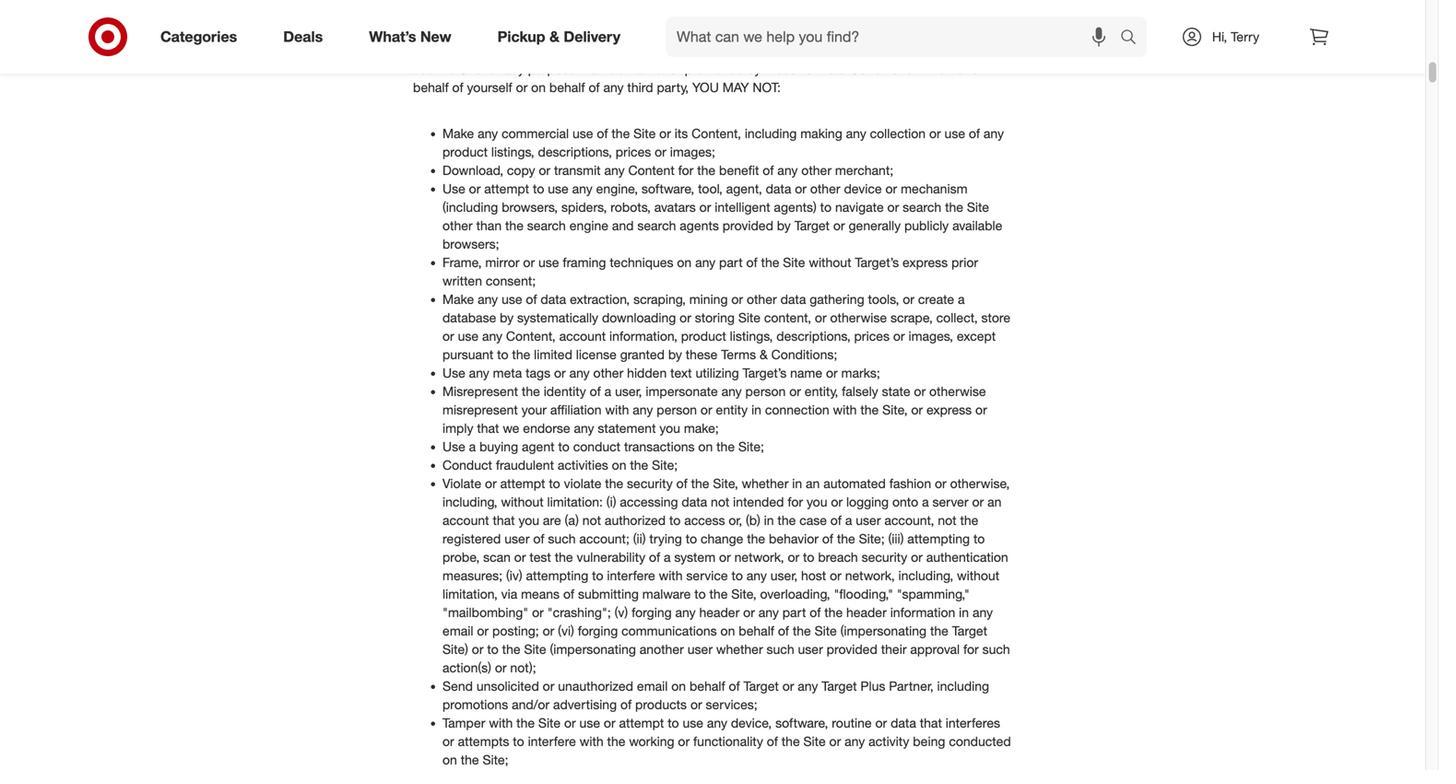 Task type: vqa. For each thing, say whether or not it's contained in the screenshot.
purpose
yes



Task type: locate. For each thing, give the bounding box(es) containing it.
express down images,
[[927, 402, 972, 418]]

1 horizontal spatial including,
[[899, 568, 954, 584]]

products
[[635, 697, 687, 713]]

0 horizontal spatial these
[[413, 42, 445, 59]]

0 horizontal spatial attempting
[[526, 568, 589, 584]]

with up statement
[[605, 402, 629, 418]]

submitting
[[578, 586, 639, 602]]

behalf up 'services;'
[[690, 678, 725, 695]]

that
[[914, 42, 936, 59], [580, 61, 602, 77], [477, 420, 499, 437], [493, 513, 515, 529], [920, 715, 942, 731]]

are
[[543, 513, 561, 529]]

1 vertical spatial (impersonating
[[550, 642, 636, 658]]

1 vertical spatial terms
[[800, 61, 835, 77]]

2 horizontal spatial these
[[765, 61, 796, 77]]

plus
[[861, 678, 886, 695]]

(impersonating up 'their'
[[841, 623, 927, 639]]

0 vertical spatial including,
[[443, 494, 498, 510]]

that up the being
[[920, 715, 942, 731]]

data
[[766, 181, 791, 197], [541, 291, 566, 307], [781, 291, 806, 307], [682, 494, 707, 510], [891, 715, 916, 731]]

& down only
[[487, 42, 495, 59]]

1 vertical spatial otherwise
[[929, 384, 986, 400]]

email up products
[[637, 678, 668, 695]]

2 header from the left
[[846, 605, 887, 621]]

connection
[[765, 402, 830, 418]]

0 horizontal spatial including,
[[443, 494, 498, 510]]

1 horizontal spatial user,
[[771, 568, 798, 584]]

target left plus
[[822, 678, 857, 695]]

being
[[913, 734, 946, 750]]

0 vertical spatial whether
[[742, 476, 789, 492]]

for up as
[[570, 24, 586, 40]]

0 vertical spatial your
[[669, 42, 694, 59]]

entity
[[716, 402, 748, 418]]

with up malware
[[659, 568, 683, 584]]

0 vertical spatial person
[[746, 384, 786, 400]]

1 horizontal spatial prices
[[854, 328, 890, 344]]

1 horizontal spatial target's
[[855, 254, 899, 271]]

0 vertical spatial use
[[443, 181, 465, 197]]

search down avatars
[[637, 218, 676, 234]]

0 horizontal spatial target's
[[743, 365, 787, 381]]

1 horizontal spatial security
[[862, 549, 908, 566]]

that up whether
[[914, 42, 936, 59]]

0 vertical spatial these
[[413, 42, 445, 59]]

0 vertical spatial license
[[892, 24, 933, 40]]

browsers;
[[443, 236, 499, 252]]

network,
[[735, 549, 784, 566], [845, 568, 895, 584]]

behalf down purpose
[[549, 79, 585, 95]]

1 vertical spatial content,
[[506, 328, 556, 344]]

0 horizontal spatial otherwise
[[830, 310, 887, 326]]

0 vertical spatial granted
[[936, 24, 981, 40]]

for
[[570, 24, 586, 40], [485, 61, 501, 77], [678, 162, 694, 178], [788, 494, 803, 510], [964, 642, 979, 658]]

framing
[[563, 254, 606, 271]]

0 vertical spatial provided
[[723, 218, 774, 234]]

2 horizontal spatial such
[[983, 642, 1010, 658]]

target's
[[855, 254, 899, 271], [743, 365, 787, 381]]

1 horizontal spatial part
[[783, 605, 806, 621]]

information
[[890, 605, 956, 621]]

search up publicly at the top right of page
[[903, 199, 942, 215]]

to up system
[[686, 531, 697, 547]]

whether up intended
[[742, 476, 789, 492]]

0 vertical spatial user,
[[615, 384, 642, 400]]

lawful
[[589, 24, 622, 40]]

publicly
[[905, 218, 949, 234]]

0 vertical spatial attempt
[[484, 181, 529, 197]]

0 horizontal spatial terms
[[449, 42, 483, 59]]

store
[[982, 310, 1011, 326]]

1 horizontal spatial attempting
[[908, 531, 970, 547]]

malware
[[643, 586, 691, 602]]

interfere down vulnerability
[[607, 568, 655, 584]]

without
[[809, 254, 852, 271], [501, 494, 544, 510], [957, 568, 1000, 584]]

including,
[[443, 494, 498, 510], [899, 568, 954, 584]]

interfere
[[607, 568, 655, 584], [528, 734, 576, 750]]

0 horizontal spatial without
[[501, 494, 544, 510]]

1 vertical spatial network,
[[845, 568, 895, 584]]

by
[[747, 61, 761, 77], [777, 218, 791, 234], [500, 310, 514, 326], [668, 347, 682, 363]]

unlawful
[[618, 61, 666, 77]]

use
[[697, 42, 718, 59], [413, 61, 434, 77], [573, 125, 593, 142], [945, 125, 965, 142], [548, 181, 569, 197], [539, 254, 559, 271], [502, 291, 522, 307], [458, 328, 479, 344], [580, 715, 600, 731], [683, 715, 704, 731]]

search
[[1112, 30, 1156, 48], [903, 199, 942, 215], [527, 218, 566, 234], [637, 218, 676, 234]]

the right test
[[555, 549, 573, 566]]

1 horizontal spatial (impersonating
[[841, 623, 927, 639]]

1 horizontal spatial your
[[669, 42, 694, 59]]

1 vertical spatial listings,
[[730, 328, 773, 344]]

site)
[[443, 642, 468, 658]]

1 horizontal spatial these
[[686, 347, 718, 363]]

the down make;
[[717, 439, 735, 455]]

misrepresent
[[443, 384, 518, 400]]

these up utilizing
[[686, 347, 718, 363]]

2 vertical spatial terms
[[721, 347, 756, 363]]

user down logging
[[856, 513, 881, 529]]

1 horizontal spatial content,
[[692, 125, 741, 142]]

with
[[769, 24, 793, 40], [605, 402, 629, 418], [833, 402, 857, 418], [659, 568, 683, 584], [489, 715, 513, 731], [580, 734, 604, 750]]

to right attempts
[[513, 734, 524, 750]]

an up case
[[806, 476, 820, 492]]

security up 'accessing'
[[627, 476, 673, 492]]

use down what's new link
[[413, 61, 434, 77]]

1 vertical spatial license
[[576, 347, 617, 363]]

content, up limited
[[506, 328, 556, 344]]

may
[[464, 24, 488, 40]]

0 vertical spatial software,
[[642, 181, 695, 197]]

make up download,
[[443, 125, 474, 142]]

use down advertising
[[580, 715, 600, 731]]

the up the behavior
[[778, 513, 796, 529]]

via
[[501, 586, 518, 602]]

not inside "the site may only be used for lawful purposes in accordance with the terms of the license granted in these terms & conditions. as a condition of your use of this site, you warrant to target that you will not use the site for any purpose that is unlawful or prohibited by these terms & conditions. whether on behalf of yourself or on behalf of any third party, you may not:"
[[986, 42, 1005, 59]]

1 vertical spatial granted
[[620, 347, 665, 363]]

1 vertical spatial interfere
[[528, 734, 576, 750]]

the up tool,
[[697, 162, 716, 178]]

site; down attempts
[[483, 752, 509, 768]]

your down purposes
[[669, 42, 694, 59]]

the down the falsely
[[861, 402, 879, 418]]

you up whether
[[940, 42, 961, 59]]

access
[[684, 513, 725, 529]]

1 horizontal spatial otherwise
[[929, 384, 986, 400]]

terms up utilizing
[[721, 347, 756, 363]]

other
[[802, 162, 832, 178], [810, 181, 841, 197], [443, 218, 473, 234], [747, 291, 777, 307], [593, 365, 624, 381]]

0 horizontal spatial license
[[576, 347, 617, 363]]

site up "not);"
[[524, 642, 546, 658]]

storing
[[695, 310, 735, 326]]

2 vertical spatial use
[[443, 439, 465, 455]]

content, up images;
[[692, 125, 741, 142]]

otherwise
[[830, 310, 887, 326], [929, 384, 986, 400]]

1 horizontal spatial product
[[681, 328, 726, 344]]

unauthorized
[[558, 678, 633, 695]]

user up scan on the left
[[505, 531, 530, 547]]

the down service at bottom
[[710, 586, 728, 602]]

0 horizontal spatial account
[[443, 513, 489, 529]]

license inside make any commercial use of the site or its content, including making any collection or use of any product listings, descriptions, prices or images; download, copy or transmit any content for the benefit of any other merchant; use or attempt to use any engine, software, tool, agent, data or other device or mechanism (including browsers, spiders, robots, avatars or intelligent agents) to navigate or search the site other than the search engine and search agents provided by target or generally publicly available browsers; frame, mirror or use framing techniques on any part of the site without target's express prior written consent; make any use of data extraction, scraping, mining or other data gathering tools, or create a database by systematically downloading or storing site content, or otherwise scrape, collect, store or use any content, account information, product listings, descriptions, prices or images, except pursuant to the limited license granted by these terms & conditions; use any meta tags or any other hidden text utilizing target's name or marks; misrepresent the identity of a user, impersonate any person or entity, falsely state or otherwise misrepresent your affiliation with any person or entity in connection with the site, or express or imply that we endorse any statement you make; use a buying agent to conduct transactions on the site; conduct fraudulent activities on the site; violate or attempt to violate the security of the site, whether in an automated fashion or otherwise, including, without limitation: (i) accessing data not intended for you or logging onto a server or an account that you are (a) not authorized to access or, (b) in the case of a user account, not the registered user of such account; (ii) trying to change the behavior of the site; (iii) attempting to probe, scan or test the vulnerability of a system or network, or to breach security or authentication measures; (iv) attempting to interfere with service to any user, host or network, including, without limitation, via means of submitting malware to the site, overloading, "flooding," "spamming," "mailbombing" or "crashing"; (v) forging any header or any part of the header information in any email or posting; or (vi) forging communications on behalf of the site (impersonating the target site) or to the site (impersonating another user whether such user provided their approval for such action(s) or not); send unsolicited or unauthorized email on behalf of target or any target plus partner, including promotions and/or advertising of products or services; tamper with the site or use or attempt to use any device, software, routine or data that interferes or attempts to interfere with the working or functionality of the site or any activity being conducted on the site;
[[576, 347, 617, 363]]

attempting up authentication
[[908, 531, 970, 547]]

make
[[443, 125, 474, 142], [443, 291, 474, 307]]

listings, up copy
[[491, 144, 535, 160]]

0 horizontal spatial conditions.
[[499, 42, 564, 59]]

navigate
[[835, 199, 884, 215]]

transmit
[[554, 162, 601, 178]]

account down systematically
[[559, 328, 606, 344]]

and
[[612, 218, 634, 234]]

by up text
[[668, 347, 682, 363]]

such down are
[[548, 531, 576, 547]]

such
[[548, 531, 576, 547], [767, 642, 794, 658], [983, 642, 1010, 658]]

2 make from the top
[[443, 291, 474, 307]]

0 horizontal spatial user,
[[615, 384, 642, 400]]

0 vertical spatial (impersonating
[[841, 623, 927, 639]]

granted inside make any commercial use of the site or its content, including making any collection or use of any product listings, descriptions, prices or images; download, copy or transmit any content for the benefit of any other merchant; use or attempt to use any engine, software, tool, agent, data or other device or mechanism (including browsers, spiders, robots, avatars or intelligent agents) to navigate or search the site other than the search engine and search agents provided by target or generally publicly available browsers; frame, mirror or use framing techniques on any part of the site without target's express prior written consent; make any use of data extraction, scraping, mining or other data gathering tools, or create a database by systematically downloading or storing site content, or otherwise scrape, collect, store or use any content, account information, product listings, descriptions, prices or images, except pursuant to the limited license granted by these terms & conditions; use any meta tags or any other hidden text utilizing target's name or marks; misrepresent the identity of a user, impersonate any person or entity, falsely state or otherwise misrepresent your affiliation with any person or entity in connection with the site, or express or imply that we endorse any statement you make; use a buying agent to conduct transactions on the site; conduct fraudulent activities on the site; violate or attempt to violate the security of the site, whether in an automated fashion or otherwise, including, without limitation: (i) accessing data not intended for you or logging onto a server or an account that you are (a) not authorized to access or, (b) in the case of a user account, not the registered user of such account; (ii) trying to change the behavior of the site; (iii) attempting to probe, scan or test the vulnerability of a system or network, or to breach security or authentication measures; (iv) attempting to interfere with service to any user, host or network, including, without limitation, via means of submitting malware to the site, overloading, "flooding," "spamming," "mailbombing" or "crashing"; (v) forging any header or any part of the header information in any email or posting; or (vi) forging communications on behalf of the site (impersonating the target site) or to the site (impersonating another user whether such user provided their approval for such action(s) or not); send unsolicited or unauthorized email on behalf of target or any target plus partner, including promotions and/or advertising of products or services; tamper with the site or use or attempt to use any device, software, routine or data that interferes or attempts to interfere with the working or functionality of the site or any activity being conducted on the site;
[[620, 347, 665, 363]]

conditions;
[[771, 347, 837, 363]]

user, down hidden
[[615, 384, 642, 400]]

2 horizontal spatial without
[[957, 568, 1000, 584]]

on right communications
[[721, 623, 735, 639]]

1 vertical spatial security
[[862, 549, 908, 566]]

1 vertical spatial make
[[443, 291, 474, 307]]

target right warrant
[[875, 42, 911, 59]]

than
[[476, 218, 502, 234]]

0 vertical spatial content,
[[692, 125, 741, 142]]

entity,
[[805, 384, 838, 400]]

1 horizontal spatial license
[[892, 24, 933, 40]]

target's left name
[[743, 365, 787, 381]]

your
[[669, 42, 694, 59], [522, 402, 547, 418]]

including up interferes
[[937, 678, 989, 695]]

0 horizontal spatial an
[[806, 476, 820, 492]]

for up case
[[788, 494, 803, 510]]

images,
[[909, 328, 953, 344]]

person
[[746, 384, 786, 400], [657, 402, 697, 418]]

target up approval
[[952, 623, 988, 639]]

for up yourself
[[485, 61, 501, 77]]

other down (including
[[443, 218, 473, 234]]

provided down intelligent on the top of the page
[[723, 218, 774, 234]]

marks;
[[841, 365, 880, 381]]

will
[[964, 42, 983, 59]]

gathering
[[810, 291, 865, 307]]

(including
[[443, 199, 498, 215]]

otherwise down gathering
[[830, 310, 887, 326]]

0 horizontal spatial your
[[522, 402, 547, 418]]

that left is
[[580, 61, 602, 77]]

(v)
[[615, 605, 628, 621]]

1 vertical spatial an
[[988, 494, 1002, 510]]

0 horizontal spatial forging
[[578, 623, 618, 639]]

accessing
[[620, 494, 678, 510]]

site,
[[760, 42, 786, 59], [883, 402, 908, 418], [713, 476, 738, 492], [731, 586, 757, 602]]

1 horizontal spatial including
[[937, 678, 989, 695]]

(impersonating
[[841, 623, 927, 639], [550, 642, 636, 658]]

0 horizontal spatial header
[[699, 605, 740, 621]]

0 horizontal spatial prices
[[616, 144, 651, 160]]

prices up marks; at the right of page
[[854, 328, 890, 344]]

buying
[[480, 439, 518, 455]]

partner,
[[889, 678, 934, 695]]

0 vertical spatial security
[[627, 476, 673, 492]]

1 vertical spatial target's
[[743, 365, 787, 381]]

information,
[[610, 328, 678, 344]]

search left hi,
[[1112, 30, 1156, 48]]

not right will
[[986, 42, 1005, 59]]

including down not:
[[745, 125, 797, 142]]

make;
[[684, 420, 719, 437]]

1 horizontal spatial email
[[637, 678, 668, 695]]

"crashing";
[[547, 605, 611, 621]]

measures;
[[443, 568, 503, 584]]

what's
[[369, 28, 416, 46]]

prices up content
[[616, 144, 651, 160]]

conditions. down what can we help you find? suggestions appear below search field
[[850, 61, 916, 77]]

posting;
[[492, 623, 539, 639]]

1 vertical spatial forging
[[578, 623, 618, 639]]

the up approval
[[930, 623, 949, 639]]

including
[[745, 125, 797, 142], [937, 678, 989, 695]]

by inside "the site may only be used for lawful purposes in accordance with the terms of the license granted in these terms & conditions. as a condition of your use of this site, you warrant to target that you will not use the site for any purpose that is unlawful or prohibited by these terms & conditions. whether on behalf of yourself or on behalf of any third party, you may not:"
[[747, 61, 761, 77]]

0 horizontal spatial (impersonating
[[550, 642, 636, 658]]

an
[[806, 476, 820, 492], [988, 494, 1002, 510]]

conditions. down be
[[499, 42, 564, 59]]

attempt up working
[[619, 715, 664, 731]]

you up case
[[807, 494, 828, 510]]

part
[[719, 254, 743, 271], [783, 605, 806, 621]]

this
[[736, 42, 757, 59]]

2 use from the top
[[443, 365, 465, 381]]

limitation:
[[547, 494, 603, 510]]

whether
[[919, 61, 968, 77]]

the left working
[[607, 734, 626, 750]]

fraudulent
[[496, 457, 554, 473]]

such right approval
[[983, 642, 1010, 658]]

these
[[413, 42, 445, 59], [765, 61, 796, 77], [686, 347, 718, 363]]

attempt
[[484, 181, 529, 197], [500, 476, 545, 492], [619, 715, 664, 731]]

1 horizontal spatial person
[[746, 384, 786, 400]]

1 vertical spatial descriptions,
[[777, 328, 851, 344]]

robots,
[[611, 199, 651, 215]]

the up breach
[[837, 531, 855, 547]]

1 vertical spatial email
[[637, 678, 668, 695]]

on down purpose
[[531, 79, 546, 95]]

whether
[[742, 476, 789, 492], [716, 642, 763, 658]]

terms down 'may'
[[449, 42, 483, 59]]

site;
[[738, 439, 764, 455], [652, 457, 678, 473], [859, 531, 885, 547], [483, 752, 509, 768]]

0 horizontal spatial including
[[745, 125, 797, 142]]

1 horizontal spatial terms
[[721, 347, 756, 363]]

license inside "the site may only be used for lawful purposes in accordance with the terms of the license granted in these terms & conditions. as a condition of your use of this site, you warrant to target that you will not use the site for any purpose that is unlawful or prohibited by these terms & conditions. whether on behalf of yourself or on behalf of any third party, you may not:"
[[892, 24, 933, 40]]

to up submitting
[[592, 568, 604, 584]]

0 vertical spatial express
[[903, 254, 948, 271]]

terms down warrant
[[800, 61, 835, 77]]

target inside "the site may only be used for lawful purposes in accordance with the terms of the license granted in these terms & conditions. as a condition of your use of this site, you warrant to target that you will not use the site for any purpose that is unlawful or prohibited by these terms & conditions. whether on behalf of yourself or on behalf of any third party, you may not:"
[[875, 42, 911, 59]]

1 vertical spatial including,
[[899, 568, 954, 584]]

transactions
[[624, 439, 695, 455]]

product up download,
[[443, 144, 488, 160]]

target's down generally
[[855, 254, 899, 271]]

site, inside "the site may only be used for lawful purposes in accordance with the terms of the license granted in these terms & conditions. as a condition of your use of this site, you warrant to target that you will not use the site for any purpose that is unlawful or prohibited by these terms & conditions. whether on behalf of yourself or on behalf of any third party, you may not:"
[[760, 42, 786, 59]]

1 vertical spatial including
[[937, 678, 989, 695]]

a inside "the site may only be used for lawful purposes in accordance with the terms of the license granted in these terms & conditions. as a condition of your use of this site, you warrant to target that you will not use the site for any purpose that is unlawful or prohibited by these terms & conditions. whether on behalf of yourself or on behalf of any third party, you may not:"
[[586, 42, 593, 59]]

1 vertical spatial without
[[501, 494, 544, 510]]

consent;
[[486, 273, 536, 289]]

site down and/or
[[538, 715, 561, 731]]

to down endorse
[[558, 439, 570, 455]]

provided left 'their'
[[827, 642, 878, 658]]

1 vertical spatial attempt
[[500, 476, 545, 492]]

& left conditions;
[[760, 347, 768, 363]]

0 vertical spatial email
[[443, 623, 473, 639]]

descriptions,
[[538, 144, 612, 160], [777, 328, 851, 344]]

0 vertical spatial product
[[443, 144, 488, 160]]

written
[[443, 273, 482, 289]]

0 horizontal spatial provided
[[723, 218, 774, 234]]

the up (i)
[[605, 476, 623, 492]]

0 horizontal spatial descriptions,
[[538, 144, 612, 160]]

site right the the
[[438, 24, 461, 40]]

listings,
[[491, 144, 535, 160], [730, 328, 773, 344]]

1 vertical spatial use
[[443, 365, 465, 381]]

agent
[[522, 439, 555, 455]]

tags
[[526, 365, 551, 381]]



Task type: describe. For each thing, give the bounding box(es) containing it.
site up available
[[967, 199, 989, 215]]

on down agents
[[677, 254, 692, 271]]

use down consent;
[[502, 291, 522, 307]]

to down posting;
[[487, 642, 499, 658]]

images;
[[670, 144, 715, 160]]

identity
[[544, 384, 586, 400]]

the up access
[[691, 476, 710, 492]]

0 vertical spatial part
[[719, 254, 743, 271]]

0 horizontal spatial such
[[548, 531, 576, 547]]

the down and/or
[[517, 715, 535, 731]]

conduct
[[443, 457, 492, 473]]

accordance
[[698, 24, 766, 40]]

pickup & delivery
[[498, 28, 621, 46]]

& inside make any commercial use of the site or its content, including making any collection or use of any product listings, descriptions, prices or images; download, copy or transmit any content for the benefit of any other merchant; use or attempt to use any engine, software, tool, agent, data or other device or mechanism (including browsers, spiders, robots, avatars or intelligent agents) to navigate or search the site other than the search engine and search agents provided by target or generally publicly available browsers; frame, mirror or use framing techniques on any part of the site without target's express prior written consent; make any use of data extraction, scraping, mining or other data gathering tools, or create a database by systematically downloading or storing site content, or otherwise scrape, collect, store or use any content, account information, product listings, descriptions, prices or images, except pursuant to the limited license granted by these terms & conditions; use any meta tags or any other hidden text utilizing target's name or marks; misrepresent the identity of a user, impersonate any person or entity, falsely state or otherwise misrepresent your affiliation with any person or entity in connection with the site, or express or imply that we endorse any statement you make; use a buying agent to conduct transactions on the site; conduct fraudulent activities on the site; violate or attempt to violate the security of the site, whether in an automated fashion or otherwise, including, without limitation: (i) accessing data not intended for you or logging onto a server or an account that you are (a) not authorized to access or, (b) in the case of a user account, not the registered user of such account; (ii) trying to change the behavior of the site; (iii) attempting to probe, scan or test the vulnerability of a system or network, or to breach security or authentication measures; (iv) attempting to interfere with service to any user, host or network, including, without limitation, via means of submitting malware to the site, overloading, "flooding," "spamming," "mailbombing" or "crashing"; (v) forging any header or any part of the header information in any email or posting; or (vi) forging communications on behalf of the site (impersonating the target site) or to the site (impersonating another user whether such user provided their approval for such action(s) or not); send unsolicited or unauthorized email on behalf of target or any target plus partner, including promotions and/or advertising of products or services; tamper with the site or use or attempt to use any device, software, routine or data that interferes or attempts to interfere with the working or functionality of the site or any activity being conducted on the site;
[[760, 347, 768, 363]]

intended
[[733, 494, 784, 510]]

1 make from the top
[[443, 125, 474, 142]]

1 vertical spatial express
[[927, 402, 972, 418]]

user down overloading,
[[798, 642, 823, 658]]

0 horizontal spatial software,
[[642, 181, 695, 197]]

the up meta
[[512, 347, 530, 363]]

statement
[[598, 420, 656, 437]]

terms inside make any commercial use of the site or its content, including making any collection or use of any product listings, descriptions, prices or images; download, copy or transmit any content for the benefit of any other merchant; use or attempt to use any engine, software, tool, agent, data or other device or mechanism (including browsers, spiders, robots, avatars or intelligent agents) to navigate or search the site other than the search engine and search agents provided by target or generally publicly available browsers; frame, mirror or use framing techniques on any part of the site without target's express prior written consent; make any use of data extraction, scraping, mining or other data gathering tools, or create a database by systematically downloading or storing site content, or otherwise scrape, collect, store or use any content, account information, product listings, descriptions, prices or images, except pursuant to the limited license granted by these terms & conditions; use any meta tags or any other hidden text utilizing target's name or marks; misrepresent the identity of a user, impersonate any person or entity, falsely state or otherwise misrepresent your affiliation with any person or entity in connection with the site, or express or imply that we endorse any statement you make; use a buying agent to conduct transactions on the site; conduct fraudulent activities on the site; violate or attempt to violate the security of the site, whether in an automated fashion or otherwise, including, without limitation: (i) accessing data not intended for you or logging onto a server or an account that you are (a) not authorized to access or, (b) in the case of a user account, not the registered user of such account; (ii) trying to change the behavior of the site; (iii) attempting to probe, scan or test the vulnerability of a system or network, or to breach security or authentication measures; (iv) attempting to interfere with service to any user, host or network, including, without limitation, via means of submitting malware to the site, overloading, "flooding," "spamming," "mailbombing" or "crashing"; (v) forging any header or any part of the header information in any email or posting; or (vi) forging communications on behalf of the site (impersonating the target site) or to the site (impersonating another user whether such user provided their approval for such action(s) or not); send unsolicited or unauthorized email on behalf of target or any target plus partner, including promotions and/or advertising of products or services; tamper with the site or use or attempt to use any device, software, routine or data that interferes or attempts to interfere with the working or functionality of the site or any activity being conducted on the site;
[[721, 347, 756, 363]]

1 horizontal spatial forging
[[632, 605, 672, 621]]

purposes
[[626, 24, 680, 40]]

intelligent
[[715, 199, 770, 215]]

new
[[420, 28, 451, 46]]

may
[[723, 79, 749, 95]]

to up trying
[[669, 513, 681, 529]]

routine
[[832, 715, 872, 731]]

collection
[[870, 125, 926, 142]]

0 vertical spatial interfere
[[607, 568, 655, 584]]

endorse
[[523, 420, 570, 437]]

making
[[801, 125, 843, 142]]

for right approval
[[964, 642, 979, 658]]

site; down transactions
[[652, 457, 678, 473]]

to down service at bottom
[[695, 586, 706, 602]]

1 use from the top
[[443, 181, 465, 197]]

what's new link
[[353, 17, 475, 57]]

authorized
[[605, 513, 666, 529]]

advertising
[[553, 697, 617, 713]]

categories link
[[145, 17, 260, 57]]

1 horizontal spatial such
[[767, 642, 794, 658]]

target down agents)
[[795, 218, 830, 234]]

hi,
[[1212, 29, 1227, 45]]

limited
[[534, 347, 573, 363]]

your inside "the site may only be used for lawful purposes in accordance with the terms of the license granted in these terms & conditions. as a condition of your use of this site, you warrant to target that you will not use the site for any purpose that is unlawful or prohibited by these terms & conditions. whether on behalf of yourself or on behalf of any third party, you may not:"
[[669, 42, 694, 59]]

the right terms
[[870, 24, 889, 40]]

attempts
[[458, 734, 509, 750]]

0 vertical spatial conditions.
[[499, 42, 564, 59]]

1 vertical spatial part
[[783, 605, 806, 621]]

you left are
[[519, 513, 539, 529]]

on down will
[[972, 61, 986, 77]]

data up agents)
[[766, 181, 791, 197]]

as
[[568, 42, 583, 59]]

mirror
[[485, 254, 520, 271]]

not);
[[510, 660, 536, 676]]

available
[[953, 218, 1003, 234]]

downloading
[[602, 310, 676, 326]]

means
[[521, 586, 560, 602]]

with down advertising
[[580, 734, 604, 750]]

you
[[692, 79, 719, 95]]

a down logging
[[845, 513, 852, 529]]

text
[[670, 365, 692, 381]]

behalf down new
[[413, 79, 449, 95]]

content
[[628, 162, 675, 178]]

other up content,
[[747, 291, 777, 307]]

behavior
[[769, 531, 819, 547]]

1 vertical spatial software,
[[776, 715, 828, 731]]

utilizing
[[696, 365, 739, 381]]

granted inside "the site may only be used for lawful purposes in accordance with the terms of the license granted in these terms & conditions. as a condition of your use of this site, you warrant to target that you will not use the site for any purpose that is unlawful or prohibited by these terms & conditions. whether on behalf of yourself or on behalf of any third party, you may not:"
[[936, 24, 981, 40]]

a up conduct
[[469, 439, 476, 455]]

you up transactions
[[660, 420, 680, 437]]

to up limitation:
[[549, 476, 560, 492]]

the down server
[[960, 513, 979, 529]]

working
[[629, 734, 675, 750]]

0 vertical spatial otherwise
[[830, 310, 887, 326]]

data up systematically
[[541, 291, 566, 307]]

1 horizontal spatial listings,
[[730, 328, 773, 344]]

account;
[[579, 531, 630, 547]]

site right storing
[[738, 310, 761, 326]]

2 vertical spatial attempt
[[619, 715, 664, 731]]

& left as
[[550, 28, 560, 46]]

tool,
[[698, 181, 723, 197]]

to down products
[[668, 715, 679, 731]]

copy
[[507, 162, 535, 178]]

3 use from the top
[[443, 439, 465, 455]]

1 horizontal spatial conditions.
[[850, 61, 916, 77]]

device
[[844, 181, 882, 197]]

0 vertical spatial descriptions,
[[538, 144, 612, 160]]

to inside "the site may only be used for lawful purposes in accordance with the terms of the license granted in these terms & conditions. as a condition of your use of this site, you warrant to target that you will not use the site for any purpose that is unlawful or prohibited by these terms & conditions. whether on behalf of yourself or on behalf of any third party, you may not:"
[[860, 42, 872, 59]]

on up products
[[672, 678, 686, 695]]

party,
[[657, 79, 689, 95]]

except
[[957, 328, 996, 344]]

to right service at bottom
[[732, 568, 743, 584]]

use up pursuant
[[458, 328, 479, 344]]

interferes
[[946, 715, 1000, 731]]

use up transmit
[[573, 125, 593, 142]]

mechanism
[[901, 181, 968, 197]]

that up registered
[[493, 513, 515, 529]]

site left activity
[[804, 734, 826, 750]]

communications
[[622, 623, 717, 639]]

violate
[[564, 476, 602, 492]]

user down communications
[[688, 642, 713, 658]]

categories
[[160, 28, 237, 46]]

the up content
[[612, 125, 630, 142]]

tools,
[[868, 291, 899, 307]]

other left hidden
[[593, 365, 624, 381]]

site down overloading,
[[815, 623, 837, 639]]

a up statement
[[605, 384, 612, 400]]

on down tamper
[[443, 752, 457, 768]]

use down transmit
[[548, 181, 569, 197]]

engine
[[570, 218, 609, 234]]

1 vertical spatial attempting
[[526, 568, 589, 584]]

behalf down overloading,
[[739, 623, 774, 639]]

1 horizontal spatial an
[[988, 494, 1002, 510]]

system
[[674, 549, 716, 566]]

you left warrant
[[789, 42, 810, 59]]

site left its on the top
[[634, 125, 656, 142]]

the down posting;
[[502, 642, 521, 658]]

0 horizontal spatial content,
[[506, 328, 556, 344]]

site, down "state" in the right of the page
[[883, 402, 908, 418]]

target up 'services;'
[[744, 678, 779, 695]]

(ii)
[[633, 531, 646, 547]]

a up collect,
[[958, 291, 965, 307]]

0 horizontal spatial network,
[[735, 549, 784, 566]]

0 horizontal spatial interfere
[[528, 734, 576, 750]]

with inside "the site may only be used for lawful purposes in accordance with the terms of the license granted in these terms & conditions. as a condition of your use of this site, you warrant to target that you will not use the site for any purpose that is unlawful or prohibited by these terms & conditions. whether on behalf of yourself or on behalf of any third party, you may not:"
[[769, 24, 793, 40]]

trying
[[650, 531, 682, 547]]

0 horizontal spatial email
[[443, 623, 473, 639]]

2 vertical spatial without
[[957, 568, 1000, 584]]

0 horizontal spatial listings,
[[491, 144, 535, 160]]

used
[[538, 24, 567, 40]]

conduct
[[573, 439, 621, 455]]

scan
[[483, 549, 511, 566]]

server
[[933, 494, 969, 510]]

with down the falsely
[[833, 402, 857, 418]]

onto
[[893, 494, 919, 510]]

the left terms
[[797, 24, 815, 40]]

"mailbombing"
[[443, 605, 529, 621]]

data up access
[[682, 494, 707, 510]]

to right agents)
[[820, 199, 832, 215]]

agents
[[680, 218, 719, 234]]

1 horizontal spatial account
[[559, 328, 606, 344]]

1 vertical spatial account
[[443, 513, 489, 529]]

terry
[[1231, 29, 1260, 45]]

overloading,
[[760, 586, 830, 602]]

0 vertical spatial an
[[806, 476, 820, 492]]

warrant
[[814, 42, 857, 59]]

delivery
[[564, 28, 621, 46]]

be
[[520, 24, 534, 40]]

0 horizontal spatial product
[[443, 144, 488, 160]]

your inside make any commercial use of the site or its content, including making any collection or use of any product listings, descriptions, prices or images; download, copy or transmit any content for the benefit of any other merchant; use or attempt to use any engine, software, tool, agent, data or other device or mechanism (including browsers, spiders, robots, avatars or intelligent agents) to navigate or search the site other than the search engine and search agents provided by target or generally publicly available browsers; frame, mirror or use framing techniques on any part of the site without target's express prior written consent; make any use of data extraction, scraping, mining or other data gathering tools, or create a database by systematically downloading or storing site content, or otherwise scrape, collect, store or use any content, account information, product listings, descriptions, prices or images, except pursuant to the limited license granted by these terms & conditions; use any meta tags or any other hidden text utilizing target's name or marks; misrepresent the identity of a user, impersonate any person or entity, falsely state or otherwise misrepresent your affiliation with any person or entity in connection with the site, or express or imply that we endorse any statement you make; use a buying agent to conduct transactions on the site; conduct fraudulent activities on the site; violate or attempt to violate the security of the site, whether in an automated fashion or otherwise, including, without limitation: (i) accessing data not intended for you or logging onto a server or an account that you are (a) not authorized to access or, (b) in the case of a user account, not the registered user of such account; (ii) trying to change the behavior of the site; (iii) attempting to probe, scan or test the vulnerability of a system or network, or to breach security or authentication measures; (iv) attempting to interfere with service to any user, host or network, including, without limitation, via means of submitting malware to the site, overloading, "flooding," "spamming," "mailbombing" or "crashing"; (v) forging any header or any part of the header information in any email or posting; or (vi) forging communications on behalf of the site (impersonating the target site) or to the site (impersonating another user whether such user provided their approval for such action(s) or not); send unsolicited or unauthorized email on behalf of target or any target plus partner, including promotions and/or advertising of products or services; tamper with the site or use or attempt to use any device, software, routine or data that interferes or attempts to interfere with the working or functionality of the site or any activity being conducted on the site;
[[522, 402, 547, 418]]

violate
[[443, 476, 481, 492]]

on down make;
[[698, 439, 713, 455]]

service
[[686, 568, 728, 584]]

site down agents)
[[783, 254, 805, 271]]

search down browsers,
[[527, 218, 566, 234]]

database
[[443, 310, 496, 326]]

1 header from the left
[[699, 605, 740, 621]]

condition
[[597, 42, 650, 59]]

(iii)
[[888, 531, 904, 547]]

these inside make any commercial use of the site or its content, including making any collection or use of any product listings, descriptions, prices or images; download, copy or transmit any content for the benefit of any other merchant; use or attempt to use any engine, software, tool, agent, data or other device or mechanism (including browsers, spiders, robots, avatars or intelligent agents) to navigate or search the site other than the search engine and search agents provided by target or generally publicly available browsers; frame, mirror or use framing techniques on any part of the site without target's express prior written consent; make any use of data extraction, scraping, mining or other data gathering tools, or create a database by systematically downloading or storing site content, or otherwise scrape, collect, store or use any content, account information, product listings, descriptions, prices or images, except pursuant to the limited license granted by these terms & conditions; use any meta tags or any other hidden text utilizing target's name or marks; misrepresent the identity of a user, impersonate any person or entity, falsely state or otherwise misrepresent your affiliation with any person or entity in connection with the site, or express or imply that we endorse any statement you make; use a buying agent to conduct transactions on the site; conduct fraudulent activities on the site; violate or attempt to violate the security of the site, whether in an automated fashion or otherwise, including, without limitation: (i) accessing data not intended for you or logging onto a server or an account that you are (a) not authorized to access or, (b) in the case of a user account, not the registered user of such account; (ii) trying to change the behavior of the site; (iii) attempting to probe, scan or test the vulnerability of a system or network, or to breach security or authentication measures; (iv) attempting to interfere with service to any user, host or network, including, without limitation, via means of submitting malware to the site, overloading, "flooding," "spamming," "mailbombing" or "crashing"; (v) forging any header or any part of the header information in any email or posting; or (vi) forging communications on behalf of the site (impersonating the target site) or to the site (impersonating another user whether such user provided their approval for such action(s) or not); send unsolicited or unauthorized email on behalf of target or any target plus partner, including promotions and/or advertising of products or services; tamper with the site or use or attempt to use any device, software, routine or data that interferes or attempts to interfere with the working or functionality of the site or any activity being conducted on the site;
[[686, 347, 718, 363]]

avatars
[[654, 199, 696, 215]]

to up host
[[803, 549, 815, 566]]

site, left overloading,
[[731, 586, 757, 602]]

the down browsers,
[[505, 218, 524, 234]]

(a)
[[565, 513, 579, 529]]

a down trying
[[664, 549, 671, 566]]

name
[[790, 365, 823, 381]]

on down conduct
[[612, 457, 627, 473]]

site up yourself
[[459, 61, 482, 77]]

commercial
[[502, 125, 569, 142]]

create
[[918, 291, 954, 307]]

automated
[[824, 476, 886, 492]]

0 vertical spatial attempting
[[908, 531, 970, 547]]

0 vertical spatial terms
[[449, 42, 483, 59]]

deals link
[[268, 17, 346, 57]]

the down (b)
[[747, 531, 765, 547]]

host
[[801, 568, 826, 584]]

that down the misrepresent
[[477, 420, 499, 437]]

activities
[[558, 457, 608, 473]]

tamper
[[443, 715, 485, 731]]

other up agents)
[[810, 181, 841, 197]]

unsolicited
[[477, 678, 539, 695]]

otherwise,
[[950, 476, 1010, 492]]

site; down entity at bottom
[[738, 439, 764, 455]]

a right the onto
[[922, 494, 929, 510]]

1 vertical spatial person
[[657, 402, 697, 418]]

(b)
[[746, 513, 760, 529]]

another
[[640, 642, 684, 658]]

use left framing
[[539, 254, 559, 271]]

What can we help you find? suggestions appear below search field
[[666, 17, 1125, 57]]

1 vertical spatial whether
[[716, 642, 763, 658]]

& down warrant
[[839, 61, 847, 77]]

use up "prohibited"
[[697, 42, 718, 59]]

not down server
[[938, 513, 957, 529]]

mining
[[689, 291, 728, 307]]

search button
[[1112, 17, 1156, 61]]

1 horizontal spatial provided
[[827, 642, 878, 658]]

by down agents)
[[777, 218, 791, 234]]

systematically
[[517, 310, 598, 326]]

state
[[882, 384, 911, 400]]

the right functionality
[[782, 734, 800, 750]]

pickup
[[498, 28, 545, 46]]

1 horizontal spatial without
[[809, 254, 852, 271]]

test
[[530, 549, 551, 566]]

pursuant
[[443, 347, 494, 363]]

affiliation
[[550, 402, 602, 418]]

site, up intended
[[713, 476, 738, 492]]

the down transactions
[[630, 457, 648, 473]]



